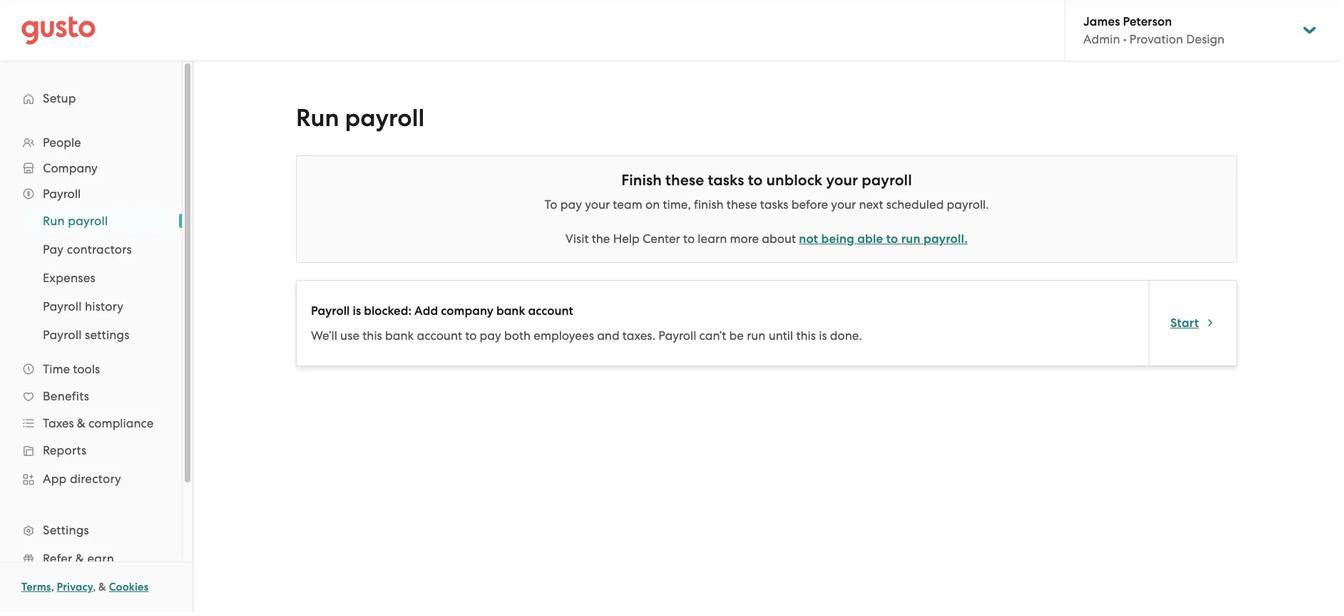 Task type: vqa. For each thing, say whether or not it's contained in the screenshot.
these
yes



Task type: describe. For each thing, give the bounding box(es) containing it.
both
[[504, 329, 531, 343]]

tools
[[73, 362, 100, 377]]

0 vertical spatial account
[[528, 304, 573, 319]]

payroll. for scheduled
[[947, 198, 989, 212]]

1 this from the left
[[363, 329, 382, 343]]

1 horizontal spatial run
[[296, 103, 339, 133]]

visit
[[566, 232, 589, 246]]

pay contractors link
[[26, 237, 168, 263]]

list containing run payroll
[[0, 207, 182, 350]]

privacy link
[[57, 581, 93, 594]]

reports link
[[14, 438, 168, 464]]

able
[[858, 232, 884, 247]]

cookies button
[[109, 579, 149, 596]]

0 horizontal spatial bank
[[385, 329, 414, 343]]

1 , from the left
[[51, 581, 54, 594]]

the
[[592, 232, 610, 246]]

0 horizontal spatial tasks
[[708, 171, 745, 190]]

& for earn
[[75, 552, 84, 567]]

payroll left can't
[[659, 329, 697, 343]]

& for compliance
[[77, 417, 86, 431]]

finish these tasks to unblock your payroll
[[622, 171, 912, 190]]

run inside gusto navigation element
[[43, 214, 65, 228]]

benefits
[[43, 390, 89, 404]]

history
[[85, 300, 124, 314]]

use
[[340, 329, 360, 343]]

to pay your team on time, finish these tasks before your next scheduled payroll.
[[545, 198, 989, 212]]

refer & earn link
[[14, 547, 168, 572]]

company button
[[14, 156, 168, 181]]

next
[[859, 198, 884, 212]]

to up to pay your team on time, finish these tasks before your next scheduled payroll.
[[748, 171, 763, 190]]

compliance
[[89, 417, 154, 431]]

benefits link
[[14, 384, 168, 410]]

visit the help center to learn more about not being able to run payroll.
[[566, 232, 968, 247]]

on
[[646, 198, 660, 212]]

blocked:
[[364, 304, 412, 319]]

expenses link
[[26, 265, 168, 291]]

help
[[613, 232, 640, 246]]

1 horizontal spatial payroll
[[345, 103, 425, 133]]

your left next
[[831, 198, 856, 212]]

1 horizontal spatial tasks
[[760, 198, 789, 212]]

company
[[441, 304, 494, 319]]

company
[[43, 161, 98, 176]]

app
[[43, 472, 67, 487]]

center
[[643, 232, 681, 246]]

1 vertical spatial payroll
[[862, 171, 912, 190]]

run payroll link
[[26, 208, 168, 234]]

reports
[[43, 444, 87, 458]]

expenses
[[43, 271, 96, 285]]

2 , from the left
[[93, 581, 96, 594]]

more
[[730, 232, 759, 246]]

time tools button
[[14, 357, 168, 382]]

1 horizontal spatial pay
[[561, 198, 582, 212]]

peterson
[[1123, 14, 1172, 29]]

directory
[[70, 472, 121, 487]]

taxes
[[43, 417, 74, 431]]

settings
[[43, 524, 89, 538]]

pay contractors
[[43, 243, 132, 257]]

payroll for payroll
[[43, 187, 81, 201]]

not
[[799, 232, 819, 247]]

and
[[597, 329, 620, 343]]

0 vertical spatial is
[[353, 304, 361, 319]]

gusto navigation element
[[0, 61, 182, 613]]

scheduled
[[887, 198, 944, 212]]

james
[[1084, 14, 1120, 29]]

payroll for payroll history
[[43, 300, 82, 314]]

settings
[[85, 328, 130, 342]]

app directory
[[43, 472, 121, 487]]

be
[[730, 329, 744, 343]]

terms link
[[21, 581, 51, 594]]

being
[[822, 232, 855, 247]]

payroll button
[[14, 181, 168, 207]]

design
[[1187, 32, 1225, 46]]

payroll settings
[[43, 328, 130, 342]]

time
[[43, 362, 70, 377]]



Task type: locate. For each thing, give the bounding box(es) containing it.
run down scheduled
[[902, 232, 921, 247]]

start link
[[1171, 315, 1217, 332]]

1 vertical spatial payroll.
[[924, 232, 968, 247]]

privacy
[[57, 581, 93, 594]]

0 horizontal spatial is
[[353, 304, 361, 319]]

terms , privacy , & cookies
[[21, 581, 149, 594]]

james peterson admin • provation design
[[1084, 14, 1225, 46]]

these right finish
[[727, 198, 757, 212]]

0 vertical spatial these
[[666, 171, 704, 190]]

your left team
[[585, 198, 610, 212]]

,
[[51, 581, 54, 594], [93, 581, 96, 594]]

, left privacy link
[[51, 581, 54, 594]]

bank down blocked:
[[385, 329, 414, 343]]

0 horizontal spatial pay
[[480, 329, 501, 343]]

refer
[[43, 552, 72, 567]]

refer & earn
[[43, 552, 114, 567]]

people button
[[14, 130, 168, 156]]

account
[[528, 304, 573, 319], [417, 329, 462, 343]]

& left cookies
[[99, 581, 106, 594]]

list containing people
[[0, 130, 182, 613]]

1 list from the top
[[0, 130, 182, 613]]

payroll inside dropdown button
[[43, 187, 81, 201]]

we'll use this bank account to pay both employees and taxes. payroll can't be run until this is done.
[[311, 329, 862, 343]]

2 horizontal spatial payroll
[[862, 171, 912, 190]]

tasks
[[708, 171, 745, 190], [760, 198, 789, 212]]

payroll. down scheduled
[[924, 232, 968, 247]]

bank
[[497, 304, 525, 319], [385, 329, 414, 343]]

we'll
[[311, 329, 337, 343]]

your
[[827, 171, 858, 190], [585, 198, 610, 212], [831, 198, 856, 212]]

1 vertical spatial pay
[[480, 329, 501, 343]]

1 horizontal spatial is
[[819, 329, 827, 343]]

payroll inside "link"
[[43, 328, 82, 342]]

0 vertical spatial run
[[296, 103, 339, 133]]

1 vertical spatial run
[[747, 329, 766, 343]]

payroll up we'll
[[311, 304, 350, 319]]

time,
[[663, 198, 691, 212]]

about
[[762, 232, 796, 246]]

payroll for payroll is blocked: add company bank account
[[311, 304, 350, 319]]

home image
[[21, 16, 96, 45]]

cookies
[[109, 581, 149, 594]]

is left "done." on the right bottom of the page
[[819, 329, 827, 343]]

1 vertical spatial run payroll
[[43, 214, 108, 228]]

0 vertical spatial run payroll
[[296, 103, 425, 133]]

1 vertical spatial bank
[[385, 329, 414, 343]]

list
[[0, 130, 182, 613], [0, 207, 182, 350]]

to right 'able'
[[887, 232, 899, 247]]

run payroll inside "run payroll" link
[[43, 214, 108, 228]]

2 list from the top
[[0, 207, 182, 350]]

payroll history
[[43, 300, 124, 314]]

1 horizontal spatial this
[[797, 329, 816, 343]]

payroll history link
[[26, 294, 168, 320]]

payroll. right scheduled
[[947, 198, 989, 212]]

pay
[[43, 243, 64, 257]]

this right use
[[363, 329, 382, 343]]

payroll down expenses
[[43, 300, 82, 314]]

payroll down the company
[[43, 187, 81, 201]]

1 vertical spatial tasks
[[760, 198, 789, 212]]

settings link
[[14, 518, 168, 544]]

earn
[[87, 552, 114, 567]]

payroll
[[345, 103, 425, 133], [862, 171, 912, 190], [68, 214, 108, 228]]

taxes.
[[623, 329, 656, 343]]

add
[[415, 304, 438, 319]]

& right 'taxes'
[[77, 417, 86, 431]]

unblock
[[767, 171, 823, 190]]

contractors
[[67, 243, 132, 257]]

0 vertical spatial &
[[77, 417, 86, 431]]

0 horizontal spatial this
[[363, 329, 382, 343]]

0 vertical spatial run
[[902, 232, 921, 247]]

app directory link
[[14, 467, 168, 492]]

setup
[[43, 91, 76, 106]]

0 vertical spatial payroll.
[[947, 198, 989, 212]]

1 vertical spatial is
[[819, 329, 827, 343]]

this
[[363, 329, 382, 343], [797, 329, 816, 343]]

run
[[296, 103, 339, 133], [43, 214, 65, 228]]

not being able to run payroll. link
[[799, 232, 968, 247]]

is up use
[[353, 304, 361, 319]]

2 vertical spatial payroll
[[68, 214, 108, 228]]

pay left both
[[480, 329, 501, 343]]

this right "until"
[[797, 329, 816, 343]]

time tools
[[43, 362, 100, 377]]

until
[[769, 329, 794, 343]]

1 horizontal spatial these
[[727, 198, 757, 212]]

to inside visit the help center to learn more about not being able to run payroll.
[[683, 232, 695, 246]]

to
[[545, 198, 558, 212]]

pay
[[561, 198, 582, 212], [480, 329, 501, 343]]

account up employees
[[528, 304, 573, 319]]

learn
[[698, 232, 727, 246]]

finish
[[694, 198, 724, 212]]

terms
[[21, 581, 51, 594]]

is
[[353, 304, 361, 319], [819, 329, 827, 343]]

0 horizontal spatial account
[[417, 329, 462, 343]]

before
[[792, 198, 828, 212]]

1 horizontal spatial bank
[[497, 304, 525, 319]]

0 vertical spatial tasks
[[708, 171, 745, 190]]

finish
[[622, 171, 662, 190]]

employees
[[534, 329, 594, 343]]

tasks down "finish these tasks to unblock your payroll"
[[760, 198, 789, 212]]

& inside dropdown button
[[77, 417, 86, 431]]

0 horizontal spatial run
[[43, 214, 65, 228]]

0 horizontal spatial ,
[[51, 581, 54, 594]]

run
[[902, 232, 921, 247], [747, 329, 766, 343]]

payroll.
[[947, 198, 989, 212], [924, 232, 968, 247]]

can't
[[700, 329, 727, 343]]

tasks up finish
[[708, 171, 745, 190]]

provation
[[1130, 32, 1184, 46]]

1 horizontal spatial run payroll
[[296, 103, 425, 133]]

0 vertical spatial bank
[[497, 304, 525, 319]]

•
[[1124, 32, 1127, 46]]

1 vertical spatial these
[[727, 198, 757, 212]]

bank up both
[[497, 304, 525, 319]]

taxes & compliance
[[43, 417, 154, 431]]

payroll. for run
[[924, 232, 968, 247]]

payroll for payroll settings
[[43, 328, 82, 342]]

run right be on the right bottom of page
[[747, 329, 766, 343]]

people
[[43, 136, 81, 150]]

1 horizontal spatial run
[[902, 232, 921, 247]]

, down refer & earn link
[[93, 581, 96, 594]]

payroll inside gusto navigation element
[[68, 214, 108, 228]]

2 this from the left
[[797, 329, 816, 343]]

payroll is blocked: add company bank account
[[311, 304, 573, 319]]

2 vertical spatial &
[[99, 581, 106, 594]]

1 horizontal spatial account
[[528, 304, 573, 319]]

these
[[666, 171, 704, 190], [727, 198, 757, 212]]

payroll up time
[[43, 328, 82, 342]]

0 horizontal spatial these
[[666, 171, 704, 190]]

your up before
[[827, 171, 858, 190]]

0 horizontal spatial payroll
[[68, 214, 108, 228]]

done.
[[830, 329, 862, 343]]

& left earn
[[75, 552, 84, 567]]

payroll settings link
[[26, 322, 168, 348]]

1 vertical spatial &
[[75, 552, 84, 567]]

to left the learn
[[683, 232, 695, 246]]

1 horizontal spatial ,
[[93, 581, 96, 594]]

to
[[748, 171, 763, 190], [683, 232, 695, 246], [887, 232, 899, 247], [465, 329, 477, 343]]

setup link
[[14, 86, 168, 111]]

start
[[1171, 316, 1199, 331]]

0 horizontal spatial run payroll
[[43, 214, 108, 228]]

account down payroll is blocked: add company bank account
[[417, 329, 462, 343]]

to down company
[[465, 329, 477, 343]]

admin
[[1084, 32, 1121, 46]]

these up the time,
[[666, 171, 704, 190]]

0 vertical spatial pay
[[561, 198, 582, 212]]

team
[[613, 198, 643, 212]]

&
[[77, 417, 86, 431], [75, 552, 84, 567], [99, 581, 106, 594]]

pay right to
[[561, 198, 582, 212]]

0 vertical spatial payroll
[[345, 103, 425, 133]]

0 horizontal spatial run
[[747, 329, 766, 343]]

1 vertical spatial run
[[43, 214, 65, 228]]

taxes & compliance button
[[14, 411, 168, 437]]

1 vertical spatial account
[[417, 329, 462, 343]]



